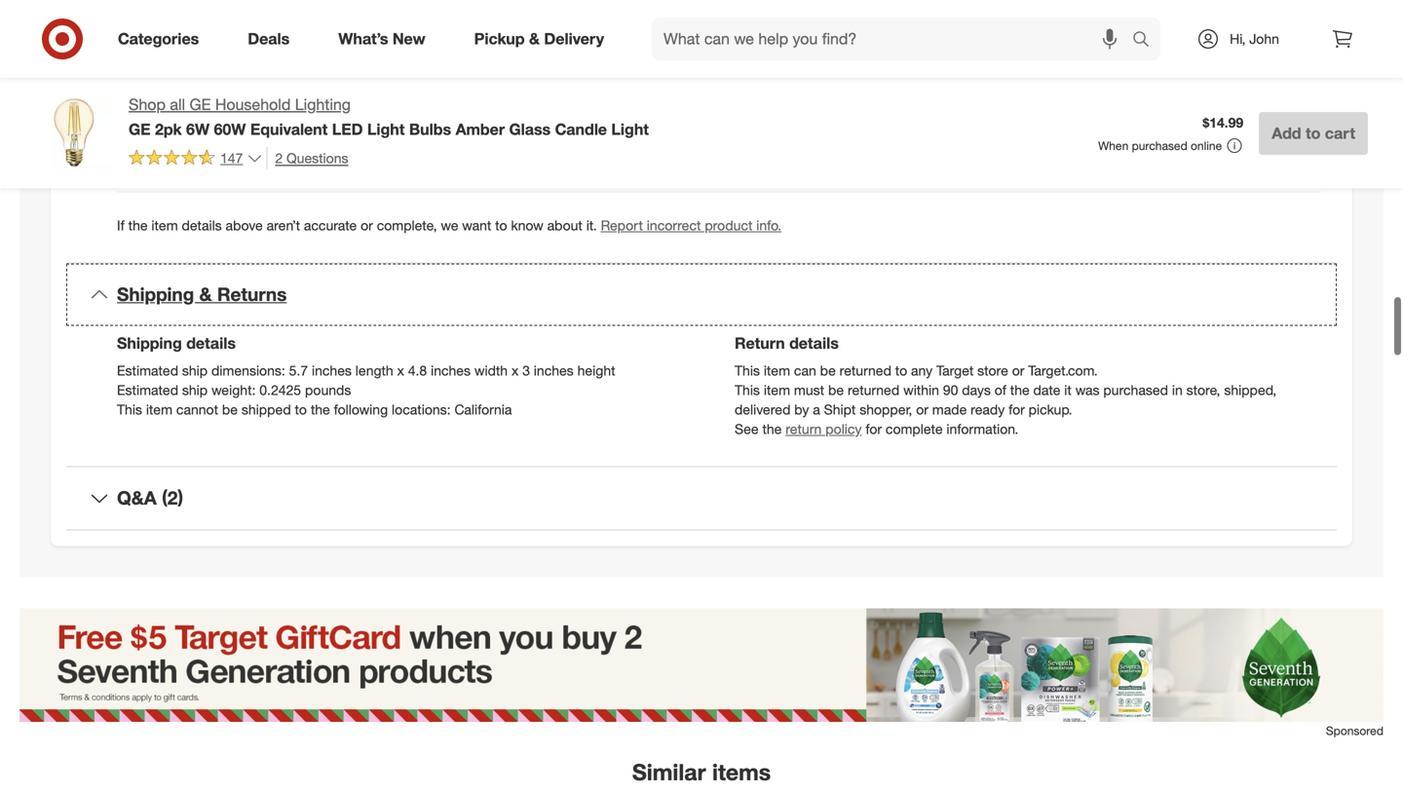 Task type: describe. For each thing, give the bounding box(es) containing it.
2
[[275, 149, 283, 167]]

info.
[[757, 217, 782, 234]]

shipped
[[242, 401, 291, 418]]

q&a (2) button
[[66, 467, 1337, 530]]

2 estimated from the top
[[117, 382, 178, 399]]

candle
[[555, 120, 607, 139]]

the right if
[[128, 217, 148, 234]]

what's new link
[[322, 18, 450, 60]]

1 ship from the top
[[182, 362, 208, 379]]

shopper,
[[860, 401, 913, 418]]

be inside shipping details estimated ship dimensions: 5.7 inches length x 4.8 inches width x 3 inches height estimated ship weight: 0.2425 pounds this item cannot be shipped to the following locations: california
[[222, 401, 238, 418]]

upc
[[117, 35, 146, 52]]

ready
[[971, 401, 1005, 418]]

item up delivered
[[764, 382, 791, 399]]

items
[[712, 759, 771, 786]]

item inside shipping details estimated ship dimensions: 5.7 inches length x 4.8 inches width x 3 inches height estimated ship weight: 0.2425 pounds this item cannot be shipped to the following locations: california
[[146, 401, 173, 418]]

pickup & delivery
[[474, 29, 604, 48]]

if the item details above aren't accurate or complete, we want to know about it. report incorrect product info.
[[117, 217, 782, 234]]

shipping & returns
[[117, 283, 287, 306]]

deals link
[[231, 18, 314, 60]]

household
[[215, 95, 291, 114]]

above
[[226, 217, 263, 234]]

a
[[813, 401, 820, 418]]

60w
[[214, 120, 246, 139]]

sponsored
[[1326, 724, 1384, 738]]

california
[[455, 401, 512, 418]]

2 questions link
[[266, 147, 348, 169]]

it
[[1065, 382, 1072, 399]]

: for 043168335355
[[146, 35, 150, 52]]

item
[[117, 94, 146, 111]]

0.2425
[[260, 382, 301, 399]]

want
[[462, 217, 492, 234]]

bulbs
[[409, 120, 451, 139]]

similar items
[[632, 759, 771, 786]]

equivalent
[[250, 120, 328, 139]]

item number (dpci) : 085-02-1196
[[117, 94, 333, 111]]

by
[[795, 401, 809, 418]]

dimensions:
[[211, 362, 285, 379]]

locations:
[[392, 401, 451, 418]]

image of ge 2pk 6w 60w equivalent led light bulbs amber glass candle light image
[[35, 94, 113, 172]]

1 vertical spatial returned
[[848, 382, 900, 399]]

pickup
[[474, 29, 525, 48]]

about
[[547, 217, 583, 234]]

147
[[220, 149, 243, 166]]

043168335355
[[154, 35, 245, 52]]

add to cart button
[[1260, 112, 1369, 155]]

online
[[1191, 138, 1222, 153]]

questions
[[287, 149, 348, 167]]

categories link
[[101, 18, 223, 60]]

q&a
[[117, 487, 157, 509]]

following
[[334, 401, 388, 418]]

when purchased online
[[1099, 138, 1222, 153]]

details left above
[[182, 217, 222, 234]]

2 inches from the left
[[431, 362, 471, 379]]

purchased inside return details this item can be returned to any target store or target.com. this item must be returned within 90 days of the date it was purchased in store, shipped, delivered by a shipt shopper, or made ready for pickup. see the return policy for complete information.
[[1104, 382, 1169, 399]]

shop
[[129, 95, 166, 114]]

any
[[911, 362, 933, 379]]

details for shipping
[[186, 334, 236, 353]]

know
[[511, 217, 544, 234]]

deals
[[248, 29, 290, 48]]

target
[[937, 362, 974, 379]]

within
[[904, 382, 940, 399]]

can
[[794, 362, 817, 379]]

see
[[735, 421, 759, 438]]

of
[[995, 382, 1007, 399]]

incorrect
[[647, 217, 701, 234]]

cart
[[1325, 124, 1356, 143]]

1196
[[303, 94, 333, 111]]

to inside button
[[1306, 124, 1321, 143]]

in
[[1172, 382, 1183, 399]]

all
[[170, 95, 185, 114]]

1 light from the left
[[367, 120, 405, 139]]

0 vertical spatial purchased
[[1132, 138, 1188, 153]]

3 inches from the left
[[534, 362, 574, 379]]

1 inches from the left
[[312, 362, 352, 379]]

upc : 043168335355
[[117, 35, 245, 52]]

0 vertical spatial ge
[[190, 95, 211, 114]]

return policy link
[[786, 421, 862, 438]]

5.7
[[289, 362, 308, 379]]

(2)
[[162, 487, 183, 509]]

shipping & returns button
[[66, 264, 1337, 326]]

john
[[1250, 30, 1280, 47]]

policy
[[826, 421, 862, 438]]

when
[[1099, 138, 1129, 153]]

147 link
[[129, 147, 263, 171]]

02-
[[282, 94, 303, 111]]

add to cart
[[1272, 124, 1356, 143]]

2 light from the left
[[612, 120, 649, 139]]

length
[[356, 362, 394, 379]]

1 vertical spatial be
[[828, 382, 844, 399]]

to inside shipping details estimated ship dimensions: 5.7 inches length x 4.8 inches width x 3 inches height estimated ship weight: 0.2425 pounds this item cannot be shipped to the following locations: california
[[295, 401, 307, 418]]

pickup & delivery link
[[458, 18, 629, 60]]



Task type: vqa. For each thing, say whether or not it's contained in the screenshot.
topmost Wondershop™.
no



Task type: locate. For each thing, give the bounding box(es) containing it.
report
[[601, 217, 643, 234]]

similar items region
[[19, 608, 1384, 792]]

origin : imported
[[117, 154, 221, 171]]

complete
[[886, 421, 943, 438]]

details
[[182, 217, 222, 234], [186, 334, 236, 353], [790, 334, 839, 353]]

advertisement region
[[19, 608, 1384, 723]]

0 horizontal spatial &
[[199, 283, 212, 306]]

search button
[[1124, 18, 1171, 64]]

1 horizontal spatial x
[[512, 362, 519, 379]]

inches up pounds
[[312, 362, 352, 379]]

0 horizontal spatial :
[[146, 35, 150, 52]]

0 horizontal spatial or
[[361, 217, 373, 234]]

pickup.
[[1029, 401, 1073, 418]]

x left 4.8
[[397, 362, 404, 379]]

origin
[[117, 154, 157, 171]]

to right want on the top of page
[[495, 217, 507, 234]]

the right of
[[1011, 382, 1030, 399]]

6w
[[186, 120, 210, 139]]

0 vertical spatial shipping
[[117, 283, 194, 306]]

2 vertical spatial :
[[157, 154, 160, 171]]

$14.99
[[1203, 114, 1244, 131]]

led
[[332, 120, 363, 139]]

store,
[[1187, 382, 1221, 399]]

ship
[[182, 362, 208, 379], [182, 382, 208, 399]]

q&a (2)
[[117, 487, 183, 509]]

1 vertical spatial &
[[199, 283, 212, 306]]

return
[[786, 421, 822, 438]]

if
[[117, 217, 125, 234]]

light right candle
[[612, 120, 649, 139]]

0 horizontal spatial light
[[367, 120, 405, 139]]

was
[[1076, 382, 1100, 399]]

& for pickup
[[529, 29, 540, 48]]

1 horizontal spatial for
[[1009, 401, 1025, 418]]

to down 0.2425
[[295, 401, 307, 418]]

target.com.
[[1029, 362, 1098, 379]]

amber
[[456, 120, 505, 139]]

number
[[150, 94, 201, 111]]

1 vertical spatial ge
[[129, 120, 151, 139]]

1 vertical spatial this
[[735, 382, 760, 399]]

be down weight:
[[222, 401, 238, 418]]

&
[[529, 29, 540, 48], [199, 283, 212, 306]]

shipping inside dropdown button
[[117, 283, 194, 306]]

2 ship from the top
[[182, 382, 208, 399]]

this down the return at top
[[735, 362, 760, 379]]

this
[[735, 362, 760, 379], [735, 382, 760, 399], [117, 401, 142, 418]]

shop all ge household lighting ge 2pk 6w 60w equivalent led light bulbs amber glass candle light
[[129, 95, 649, 139]]

height
[[578, 362, 616, 379]]

to right add in the right of the page
[[1306, 124, 1321, 143]]

2pk
[[155, 120, 182, 139]]

2 horizontal spatial inches
[[534, 362, 574, 379]]

what's
[[338, 29, 388, 48]]

details for return
[[790, 334, 839, 353]]

What can we help you find? suggestions appear below search field
[[652, 18, 1138, 60]]

: for imported
[[157, 154, 160, 171]]

0 vertical spatial :
[[146, 35, 150, 52]]

for down "shopper,"
[[866, 421, 882, 438]]

return details this item can be returned to any target store or target.com. this item must be returned within 90 days of the date it was purchased in store, shipped, delivered by a shipt shopper, or made ready for pickup. see the return policy for complete information.
[[735, 334, 1277, 438]]

1 vertical spatial or
[[1012, 362, 1025, 379]]

: left 085- at the top of page
[[247, 94, 251, 111]]

1 horizontal spatial :
[[157, 154, 160, 171]]

this left cannot on the bottom left
[[117, 401, 142, 418]]

1 vertical spatial ship
[[182, 382, 208, 399]]

0 vertical spatial ship
[[182, 362, 208, 379]]

& inside "shipping & returns" dropdown button
[[199, 283, 212, 306]]

1 horizontal spatial light
[[612, 120, 649, 139]]

similar
[[632, 759, 706, 786]]

2 x from the left
[[512, 362, 519, 379]]

details up dimensions:
[[186, 334, 236, 353]]

1 vertical spatial purchased
[[1104, 382, 1169, 399]]

width
[[475, 362, 508, 379]]

product
[[705, 217, 753, 234]]

lighting
[[295, 95, 351, 114]]

pounds
[[305, 382, 351, 399]]

inches right 4.8
[[431, 362, 471, 379]]

2 vertical spatial this
[[117, 401, 142, 418]]

shipped,
[[1225, 382, 1277, 399]]

purchased
[[1132, 138, 1188, 153], [1104, 382, 1169, 399]]

x
[[397, 362, 404, 379], [512, 362, 519, 379]]

4.8
[[408, 362, 427, 379]]

must
[[794, 382, 825, 399]]

to
[[1306, 124, 1321, 143], [495, 217, 507, 234], [896, 362, 908, 379], [295, 401, 307, 418]]

shipping
[[117, 283, 194, 306], [117, 334, 182, 353]]

1 vertical spatial shipping
[[117, 334, 182, 353]]

& right pickup
[[529, 29, 540, 48]]

made
[[933, 401, 967, 418]]

what's new
[[338, 29, 426, 48]]

the down pounds
[[311, 401, 330, 418]]

ge down shop at the top left
[[129, 120, 151, 139]]

0 horizontal spatial for
[[866, 421, 882, 438]]

for right ready
[[1009, 401, 1025, 418]]

or right store
[[1012, 362, 1025, 379]]

1 vertical spatial for
[[866, 421, 882, 438]]

purchased right when
[[1132, 138, 1188, 153]]

1 vertical spatial estimated
[[117, 382, 178, 399]]

be up shipt
[[828, 382, 844, 399]]

be right can
[[820, 362, 836, 379]]

cannot
[[176, 401, 218, 418]]

0 vertical spatial &
[[529, 29, 540, 48]]

shipping for shipping details estimated ship dimensions: 5.7 inches length x 4.8 inches width x 3 inches height estimated ship weight: 0.2425 pounds this item cannot be shipped to the following locations: california
[[117, 334, 182, 353]]

0 vertical spatial returned
[[840, 362, 892, 379]]

(dpci)
[[205, 94, 247, 111]]

the
[[128, 217, 148, 234], [1011, 382, 1030, 399], [311, 401, 330, 418], [763, 421, 782, 438]]

: left 043168335355
[[146, 35, 150, 52]]

accurate
[[304, 217, 357, 234]]

to inside return details this item can be returned to any target store or target.com. this item must be returned within 90 days of the date it was purchased in store, shipped, delivered by a shipt shopper, or made ready for pickup. see the return policy for complete information.
[[896, 362, 908, 379]]

& inside pickup & delivery link
[[529, 29, 540, 48]]

0 vertical spatial this
[[735, 362, 760, 379]]

this up delivered
[[735, 382, 760, 399]]

item right if
[[152, 217, 178, 234]]

or right accurate
[[361, 217, 373, 234]]

ge right all
[[190, 95, 211, 114]]

shipping down shipping & returns
[[117, 334, 182, 353]]

purchased left in
[[1104, 382, 1169, 399]]

0 horizontal spatial ge
[[129, 120, 151, 139]]

it.
[[586, 217, 597, 234]]

hi,
[[1230, 30, 1246, 47]]

light
[[367, 120, 405, 139], [612, 120, 649, 139]]

report incorrect product info. button
[[601, 216, 782, 235]]

0 horizontal spatial inches
[[312, 362, 352, 379]]

weight:
[[211, 382, 256, 399]]

1 horizontal spatial or
[[916, 401, 929, 418]]

1 x from the left
[[397, 362, 404, 379]]

we
[[441, 217, 459, 234]]

085-
[[254, 94, 282, 111]]

details up can
[[790, 334, 839, 353]]

1 horizontal spatial inches
[[431, 362, 471, 379]]

3
[[523, 362, 530, 379]]

0 vertical spatial estimated
[[117, 362, 178, 379]]

item left can
[[764, 362, 791, 379]]

for
[[1009, 401, 1025, 418], [866, 421, 882, 438]]

to left the any
[[896, 362, 908, 379]]

2 shipping from the top
[[117, 334, 182, 353]]

this inside shipping details estimated ship dimensions: 5.7 inches length x 4.8 inches width x 3 inches height estimated ship weight: 0.2425 pounds this item cannot be shipped to the following locations: california
[[117, 401, 142, 418]]

details inside return details this item can be returned to any target store or target.com. this item must be returned within 90 days of the date it was purchased in store, shipped, delivered by a shipt shopper, or made ready for pickup. see the return policy for complete information.
[[790, 334, 839, 353]]

shipt
[[824, 401, 856, 418]]

2 horizontal spatial or
[[1012, 362, 1025, 379]]

inches right 3
[[534, 362, 574, 379]]

item
[[152, 217, 178, 234], [764, 362, 791, 379], [764, 382, 791, 399], [146, 401, 173, 418]]

the down delivered
[[763, 421, 782, 438]]

or down "within"
[[916, 401, 929, 418]]

2 vertical spatial or
[[916, 401, 929, 418]]

item left cannot on the bottom left
[[146, 401, 173, 418]]

x left 3
[[512, 362, 519, 379]]

& for shipping
[[199, 283, 212, 306]]

0 vertical spatial for
[[1009, 401, 1025, 418]]

shipping inside shipping details estimated ship dimensions: 5.7 inches length x 4.8 inches width x 3 inches height estimated ship weight: 0.2425 pounds this item cannot be shipped to the following locations: california
[[117, 334, 182, 353]]

delivery
[[544, 29, 604, 48]]

0 horizontal spatial x
[[397, 362, 404, 379]]

shipping details estimated ship dimensions: 5.7 inches length x 4.8 inches width x 3 inches height estimated ship weight: 0.2425 pounds this item cannot be shipped to the following locations: california
[[117, 334, 616, 418]]

the inside shipping details estimated ship dimensions: 5.7 inches length x 4.8 inches width x 3 inches height estimated ship weight: 0.2425 pounds this item cannot be shipped to the following locations: california
[[311, 401, 330, 418]]

1 horizontal spatial &
[[529, 29, 540, 48]]

2 horizontal spatial :
[[247, 94, 251, 111]]

date
[[1034, 382, 1061, 399]]

1 estimated from the top
[[117, 362, 178, 379]]

shipping down if
[[117, 283, 194, 306]]

1 shipping from the top
[[117, 283, 194, 306]]

1 horizontal spatial ge
[[190, 95, 211, 114]]

2 vertical spatial be
[[222, 401, 238, 418]]

1 vertical spatial :
[[247, 94, 251, 111]]

returned
[[840, 362, 892, 379], [848, 382, 900, 399]]

shipping for shipping & returns
[[117, 283, 194, 306]]

0 vertical spatial or
[[361, 217, 373, 234]]

90
[[943, 382, 959, 399]]

light right led
[[367, 120, 405, 139]]

details inside shipping details estimated ship dimensions: 5.7 inches length x 4.8 inches width x 3 inches height estimated ship weight: 0.2425 pounds this item cannot be shipped to the following locations: california
[[186, 334, 236, 353]]

add
[[1272, 124, 1302, 143]]

return
[[735, 334, 785, 353]]

complete,
[[377, 217, 437, 234]]

imported
[[164, 154, 221, 171]]

be
[[820, 362, 836, 379], [828, 382, 844, 399], [222, 401, 238, 418]]

0 vertical spatial be
[[820, 362, 836, 379]]

& left returns
[[199, 283, 212, 306]]

inches
[[312, 362, 352, 379], [431, 362, 471, 379], [534, 362, 574, 379]]

: left imported
[[157, 154, 160, 171]]



